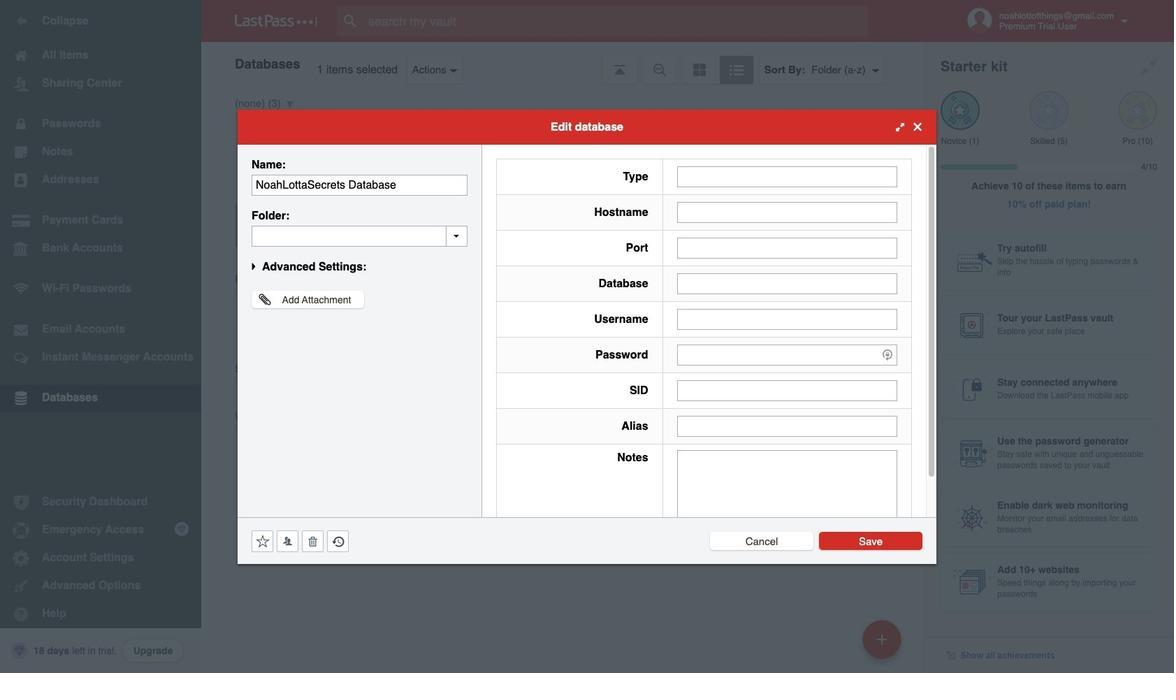 Task type: vqa. For each thing, say whether or not it's contained in the screenshot.
alert
no



Task type: describe. For each thing, give the bounding box(es) containing it.
vault options navigation
[[201, 42, 924, 84]]

Search search field
[[337, 6, 896, 36]]

new item navigation
[[858, 616, 910, 673]]

lastpass image
[[235, 15, 317, 27]]



Task type: locate. For each thing, give the bounding box(es) containing it.
None text field
[[252, 174, 468, 195], [252, 226, 468, 247], [677, 273, 898, 294], [677, 380, 898, 401], [677, 416, 898, 437], [252, 174, 468, 195], [252, 226, 468, 247], [677, 273, 898, 294], [677, 380, 898, 401], [677, 416, 898, 437]]

None password field
[[677, 344, 898, 365]]

None text field
[[677, 166, 898, 187], [677, 202, 898, 223], [677, 237, 898, 258], [677, 309, 898, 330], [677, 450, 898, 537], [677, 166, 898, 187], [677, 202, 898, 223], [677, 237, 898, 258], [677, 309, 898, 330], [677, 450, 898, 537]]

main navigation navigation
[[0, 0, 201, 673]]

new item image
[[878, 635, 887, 644]]

dialog
[[238, 109, 937, 564]]

search my vault text field
[[337, 6, 896, 36]]



